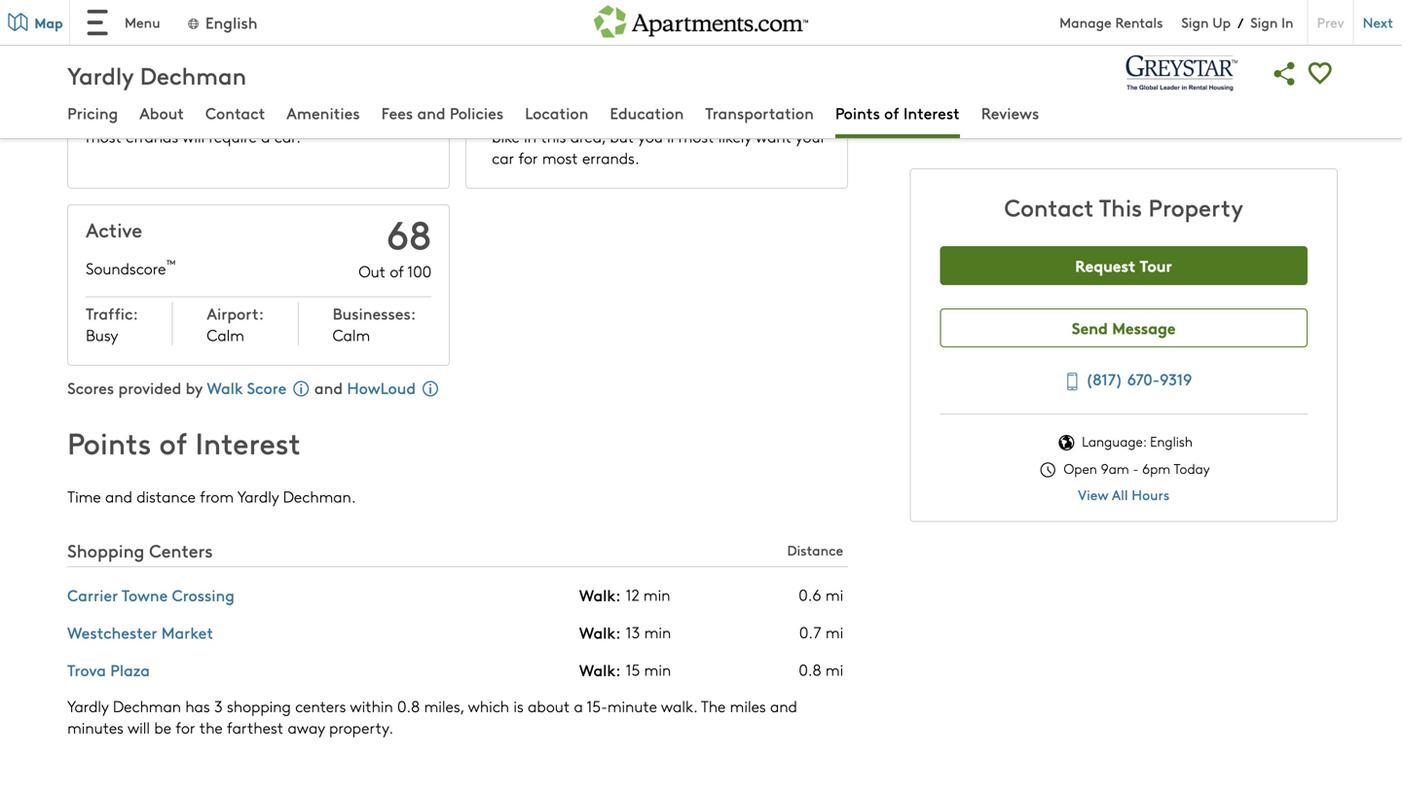 Task type: locate. For each thing, give the bounding box(es) containing it.
miles,
[[424, 695, 464, 717]]

2 vertical spatial mi
[[826, 659, 843, 681]]

0 vertical spatial points
[[835, 102, 880, 124]]

min inside walk: 12 min
[[644, 584, 670, 606]]

english right menu
[[205, 11, 258, 33]]

0 vertical spatial contact
[[205, 102, 265, 124]]

0 vertical spatial score
[[124, 59, 162, 81]]

2 horizontal spatial a
[[574, 695, 583, 717]]

open
[[1064, 460, 1097, 478]]

contact button
[[205, 102, 265, 127]]

1 horizontal spatial interest
[[903, 102, 960, 124]]

min right 15
[[644, 659, 671, 681]]

0 vertical spatial will
[[182, 125, 205, 147]]

reviews button
[[981, 102, 1039, 127]]

about
[[528, 695, 570, 717]]

mi
[[826, 584, 843, 606], [826, 622, 843, 643], [826, 659, 843, 681]]

a left 15- at the bottom of page
[[574, 695, 583, 717]]

2 vertical spatial min
[[644, 659, 671, 681]]

mi down 0.7 mi
[[826, 659, 843, 681]]

3 walk: from the top
[[579, 659, 621, 681]]

minute
[[607, 695, 657, 717]]

share listing image
[[1267, 56, 1303, 92]]

1 horizontal spatial 0.8
[[799, 659, 821, 681]]

0.7
[[799, 622, 821, 643]]

amenities
[[287, 102, 360, 124]]

contact up the require
[[205, 102, 265, 124]]

1 vertical spatial will
[[128, 717, 150, 738]]

yardly dechman
[[67, 59, 246, 91]]

apartments.com logo image
[[594, 0, 808, 38]]

0 vertical spatial yardly
[[67, 59, 134, 91]]

0 vertical spatial this
[[86, 104, 113, 125]]

to left ride
[[721, 104, 736, 125]]

be left has
[[154, 717, 171, 738]]

most right in at the top left
[[542, 147, 578, 168]]

this area is considered a car-dependent area and most errands will require a car.
[[86, 104, 431, 147]]

0 vertical spatial mi
[[826, 584, 843, 606]]

1 vertical spatial score
[[247, 377, 287, 398]]

scores provided by
[[67, 377, 207, 398]]

1 horizontal spatial to
[[721, 104, 736, 125]]

considered
[[167, 104, 242, 125]]

™
[[166, 256, 176, 271]]

score down car-dependent
[[124, 59, 162, 81]]

request tour
[[1075, 254, 1172, 277]]

will
[[182, 125, 205, 147], [128, 717, 150, 738]]

min right the '13'
[[644, 622, 671, 643]]

a left car-
[[246, 104, 256, 125]]

min inside walk: 13 min
[[644, 622, 671, 643]]

about button
[[139, 102, 184, 127]]

1 calm from the left
[[207, 324, 244, 345]]

0 horizontal spatial 0.8
[[397, 695, 420, 717]]

places
[[673, 104, 717, 125]]

yardly
[[67, 59, 134, 91], [237, 486, 279, 507], [67, 695, 109, 717]]

1 vertical spatial dechman
[[113, 695, 181, 717]]

min for carrier towne crossing
[[644, 584, 670, 606]]

contact up the request
[[1004, 191, 1094, 223]]

menu button
[[70, 0, 176, 45]]

0.8 left the miles, on the bottom of the page
[[397, 695, 420, 717]]

0.8 inside yardly dechman has 3 shopping centers within 0.8 miles, which is about a 15-minute walk. the miles and minutes will be for the farthest away property.
[[397, 695, 420, 717]]

for inside you might be able to find places to ride your bike in this area, but you'll most likely want your car for most errands.
[[518, 147, 538, 168]]

0 horizontal spatial calm
[[207, 324, 244, 345]]

points of interest
[[835, 102, 960, 124], [67, 422, 301, 462]]

property management company logo image
[[1123, 51, 1240, 94]]

for right car
[[518, 147, 538, 168]]

in
[[1281, 13, 1294, 32]]

dechman up considered
[[140, 59, 246, 91]]

(817) 670-9319
[[1086, 368, 1192, 390]]

interest left reviews
[[903, 102, 960, 124]]

trova plaza
[[67, 659, 150, 681]]

english up 6pm at the right of page
[[1150, 432, 1193, 451]]

next link
[[1353, 0, 1402, 45]]

soundscore
[[86, 257, 166, 279]]

dependent
[[127, 18, 228, 45]]

and left 'policies'
[[404, 104, 431, 125]]

area
[[117, 104, 148, 125], [368, 104, 400, 125]]

points of interest button
[[835, 102, 960, 127]]

2 walk: from the top
[[579, 621, 621, 643]]

2 vertical spatial yardly
[[67, 695, 109, 717]]

1 horizontal spatial sign
[[1250, 13, 1278, 32]]

prev
[[1317, 12, 1344, 31]]

is down "yardly dechman"
[[153, 104, 163, 125]]

min inside walk: 15 min
[[644, 659, 671, 681]]

12
[[626, 584, 639, 606]]

1 horizontal spatial will
[[182, 125, 205, 147]]

0 horizontal spatial sign
[[1181, 13, 1209, 32]]

0 horizontal spatial area
[[117, 104, 148, 125]]

sign in link
[[1250, 13, 1294, 32]]

a inside yardly dechman has 3 shopping centers within 0.8 miles, which is about a 15-minute walk. the miles and minutes will be for the farthest away property.
[[574, 695, 583, 717]]

0 vertical spatial for
[[518, 147, 538, 168]]

manage rentals link
[[1059, 13, 1181, 32]]

be inside yardly dechman has 3 shopping centers within 0.8 miles, which is about a 15-minute walk. the miles and minutes will be for the farthest away property.
[[154, 717, 171, 738]]

will inside yardly dechman has 3 shopping centers within 0.8 miles, which is about a 15-minute walk. the miles and minutes will be for the farthest away property.
[[128, 717, 150, 738]]

points inside button
[[835, 102, 880, 124]]

sign left up
[[1181, 13, 1209, 32]]

mi right 0.7 at the right
[[826, 622, 843, 643]]

1 vertical spatial 0.8
[[397, 695, 420, 717]]

1 horizontal spatial calm
[[333, 324, 370, 345]]

this down walk score ®
[[86, 104, 113, 125]]

calm inside businesses: calm
[[333, 324, 370, 345]]

1 horizontal spatial is
[[513, 695, 524, 717]]

trova plaza link
[[67, 659, 150, 681]]

2 horizontal spatial of
[[884, 102, 899, 124]]

0 horizontal spatial walk
[[86, 59, 120, 81]]

bikeable
[[595, 18, 672, 45]]

3 mi from the top
[[826, 659, 843, 681]]

calm
[[207, 324, 244, 345], [333, 324, 370, 345]]

0 horizontal spatial is
[[153, 104, 163, 125]]

1 vertical spatial for
[[176, 717, 195, 738]]

13
[[626, 622, 640, 643]]

to left find
[[622, 104, 637, 125]]

dechman down plaza
[[113, 695, 181, 717]]

language:
[[1082, 432, 1146, 451]]

walk: left 12
[[579, 584, 621, 606]]

walk inside walk score ®
[[86, 59, 120, 81]]

transportation
[[705, 102, 814, 124]]

dependent
[[288, 104, 364, 125]]

manage rentals sign up / sign in
[[1059, 13, 1294, 32]]

be left able
[[567, 104, 584, 125]]

0 horizontal spatial english
[[205, 11, 258, 33]]

2 vertical spatial walk:
[[579, 659, 621, 681]]

will right minutes
[[128, 717, 150, 738]]

1 vertical spatial contact
[[1004, 191, 1094, 223]]

1 walk: from the top
[[579, 584, 621, 606]]

will down about at left
[[182, 125, 205, 147]]

most left the likely
[[678, 125, 714, 147]]

centers
[[149, 538, 213, 563]]

area,
[[570, 125, 606, 147]]

1 horizontal spatial for
[[518, 147, 538, 168]]

0 vertical spatial is
[[153, 104, 163, 125]]

businesses:
[[333, 302, 416, 324]]

0.7 mi
[[799, 622, 843, 643]]

next
[[1363, 12, 1393, 31]]

this up request tour on the top right of page
[[1099, 191, 1142, 223]]

0 horizontal spatial will
[[128, 717, 150, 738]]

0 horizontal spatial contact
[[205, 102, 265, 124]]

interest down walk score
[[195, 422, 301, 462]]

0 horizontal spatial interest
[[195, 422, 301, 462]]

0 vertical spatial 0.8
[[799, 659, 821, 681]]

is right which at the bottom of the page
[[513, 695, 524, 717]]

1 vertical spatial walk:
[[579, 621, 621, 643]]

minutes
[[67, 717, 124, 738]]

time and distance from yardly dechman.
[[67, 486, 356, 507]]

walk down car- on the left of the page
[[86, 59, 120, 81]]

0 vertical spatial interest
[[903, 102, 960, 124]]

0 vertical spatial be
[[567, 104, 584, 125]]

1 horizontal spatial contact
[[1004, 191, 1094, 223]]

walk: for westchester market
[[579, 621, 621, 643]]

2 calm from the left
[[333, 324, 370, 345]]

1 horizontal spatial english
[[1150, 432, 1193, 451]]

mi right 0.6 on the bottom right of the page
[[826, 584, 843, 606]]

of inside button
[[884, 102, 899, 124]]

1 horizontal spatial walk
[[207, 377, 243, 398]]

1 vertical spatial english
[[1150, 432, 1193, 451]]

walk score ®
[[86, 58, 172, 81]]

is inside this area is considered a car-dependent area and most errands will require a car.
[[153, 104, 163, 125]]

0.6 mi
[[799, 584, 843, 606]]

fees and policies
[[381, 102, 503, 124]]

and right fees
[[417, 102, 446, 124]]

0 horizontal spatial for
[[176, 717, 195, 738]]

1 vertical spatial this
[[1099, 191, 1142, 223]]

0 vertical spatial points of interest
[[835, 102, 960, 124]]

score inside walk score ®
[[124, 59, 162, 81]]

contact this property
[[1004, 191, 1243, 223]]

location button
[[525, 102, 588, 127]]

and
[[417, 102, 446, 124], [404, 104, 431, 125], [310, 377, 343, 398], [105, 486, 132, 507], [770, 695, 797, 717]]

min for westchester market
[[644, 622, 671, 643]]

yardly right from
[[237, 486, 279, 507]]

1 horizontal spatial this
[[1099, 191, 1142, 223]]

westchester market
[[67, 621, 213, 643]]

0 horizontal spatial points of interest
[[67, 422, 301, 462]]

calm up howloud
[[333, 324, 370, 345]]

for left the
[[176, 717, 195, 738]]

1 vertical spatial be
[[154, 717, 171, 738]]

walk: left the '13'
[[579, 621, 621, 643]]

0 vertical spatial walk:
[[579, 584, 621, 606]]

0 horizontal spatial this
[[86, 104, 113, 125]]

2 vertical spatial of
[[159, 422, 187, 462]]

dechman for yardly dechman has 3 shopping centers within 0.8 miles, which is about a 15-minute walk. the miles and minutes will be for the farthest away property.
[[113, 695, 181, 717]]

1 horizontal spatial area
[[368, 104, 400, 125]]

calm up walk score
[[207, 324, 244, 345]]

15
[[626, 659, 640, 681]]

your right want
[[795, 125, 826, 147]]

1 vertical spatial is
[[513, 695, 524, 717]]

might
[[521, 104, 563, 125]]

busy
[[86, 324, 118, 345]]

walk for walk score ®
[[86, 59, 120, 81]]

yardly inside yardly dechman has 3 shopping centers within 0.8 miles, which is about a 15-minute walk. the miles and minutes will be for the farthest away property.
[[67, 695, 109, 717]]

walk right by
[[207, 377, 243, 398]]

1 horizontal spatial be
[[567, 104, 584, 125]]

0 horizontal spatial be
[[154, 717, 171, 738]]

1 vertical spatial points
[[67, 422, 151, 462]]

2 mi from the top
[[826, 622, 843, 643]]

walk for walk score
[[207, 377, 243, 398]]

min for trova plaza
[[644, 659, 671, 681]]

0 vertical spatial min
[[644, 584, 670, 606]]

1 vertical spatial mi
[[826, 622, 843, 643]]

0 horizontal spatial score
[[124, 59, 162, 81]]

airport:
[[207, 302, 264, 324]]

howloud button
[[347, 377, 438, 398]]

0.8
[[799, 659, 821, 681], [397, 695, 420, 717]]

1 horizontal spatial points
[[835, 102, 880, 124]]

2 area from the left
[[368, 104, 400, 125]]

shopping centers
[[67, 538, 213, 563]]

walk: for trova plaza
[[579, 659, 621, 681]]

mi for carrier towne crossing
[[826, 584, 843, 606]]

map
[[34, 13, 63, 32]]

score down airport: calm
[[247, 377, 287, 398]]

0 vertical spatial walk
[[86, 59, 120, 81]]

0.8 down 0.7 at the right
[[799, 659, 821, 681]]

0 horizontal spatial most
[[86, 125, 122, 147]]

dechman inside yardly dechman has 3 shopping centers within 0.8 miles, which is about a 15-minute walk. the miles and minutes will be for the farthest away property.
[[113, 695, 181, 717]]

1 horizontal spatial score
[[247, 377, 287, 398]]

but
[[610, 125, 634, 147]]

contact
[[205, 102, 265, 124], [1004, 191, 1094, 223]]

dechman for yardly dechman
[[140, 59, 246, 91]]

0 vertical spatial dechman
[[140, 59, 246, 91]]

distance
[[136, 486, 196, 507]]

a left car.
[[261, 125, 270, 147]]

and right miles
[[770, 695, 797, 717]]

25
[[788, 8, 830, 62]]

map link
[[0, 0, 70, 45]]

sign left in
[[1250, 13, 1278, 32]]

min right 12
[[644, 584, 670, 606]]

min
[[644, 584, 670, 606], [644, 622, 671, 643], [644, 659, 671, 681]]

1 mi from the top
[[826, 584, 843, 606]]

1 horizontal spatial of
[[390, 260, 404, 282]]

provided
[[118, 377, 181, 398]]

is inside yardly dechman has 3 shopping centers within 0.8 miles, which is about a 15-minute walk. the miles and minutes will be for the farthest away property.
[[513, 695, 524, 717]]

(817)
[[1086, 368, 1123, 390]]

0 horizontal spatial of
[[159, 422, 187, 462]]

policies
[[450, 102, 503, 124]]

1 vertical spatial min
[[644, 622, 671, 643]]

rentals
[[1115, 13, 1163, 32]]

yardly down trova
[[67, 695, 109, 717]]

0 vertical spatial of
[[884, 102, 899, 124]]

yardly up pricing
[[67, 59, 134, 91]]

most down pricing
[[86, 125, 122, 147]]

1 vertical spatial walk
[[207, 377, 243, 398]]

calm inside airport: calm
[[207, 324, 244, 345]]

to
[[622, 104, 637, 125], [721, 104, 736, 125]]

walk: left 15
[[579, 659, 621, 681]]

towne
[[122, 584, 168, 606]]

0 horizontal spatial to
[[622, 104, 637, 125]]



Task type: vqa. For each thing, say whether or not it's contained in the screenshot.
Now
no



Task type: describe. For each thing, give the bounding box(es) containing it.
contact for contact this property
[[1004, 191, 1094, 223]]

today
[[1174, 460, 1210, 478]]

property
[[1148, 191, 1243, 223]]

transportation button
[[705, 102, 814, 127]]

able
[[588, 104, 618, 125]]

fees and policies button
[[381, 102, 503, 127]]

errands.
[[582, 147, 639, 168]]

message
[[1112, 316, 1176, 339]]

hours
[[1132, 485, 1170, 504]]

score for walk score
[[247, 377, 287, 398]]

pricing
[[67, 102, 118, 124]]

and right time
[[105, 486, 132, 507]]

calm for airport:
[[207, 324, 244, 345]]

mi for westchester market
[[826, 622, 843, 643]]

walk: 15 min
[[579, 659, 671, 681]]

will inside this area is considered a car-dependent area and most errands will require a car.
[[182, 125, 205, 147]]

you might be able to find places to ride your bike in this area, but you'll most likely want your car for most errands.
[[492, 104, 826, 168]]

0.6
[[799, 584, 821, 606]]

1 vertical spatial interest
[[195, 422, 301, 462]]

1 to from the left
[[622, 104, 637, 125]]

for inside yardly dechman has 3 shopping centers within 0.8 miles, which is about a 15-minute walk. the miles and minutes will be for the farthest away property.
[[176, 717, 195, 738]]

send message button
[[940, 309, 1307, 348]]

request
[[1075, 254, 1136, 277]]

yardly for yardly dechman
[[67, 59, 134, 91]]

this
[[541, 125, 566, 147]]

dechman.
[[283, 486, 356, 507]]

1 horizontal spatial points of interest
[[835, 102, 960, 124]]

has
[[185, 695, 210, 717]]

-
[[1133, 460, 1139, 478]]

and inside button
[[417, 102, 446, 124]]

yardly dechman has 3 shopping centers within 0.8 miles, which is about a 15-minute walk. the miles and minutes will be for the farthest away property.
[[67, 695, 797, 738]]

which
[[468, 695, 509, 717]]

0 vertical spatial english
[[205, 11, 258, 33]]

miles
[[730, 695, 766, 717]]

want
[[755, 125, 791, 147]]

westchester market link
[[67, 621, 213, 643]]

/
[[1238, 13, 1244, 32]]

market
[[161, 621, 213, 643]]

businesses: calm
[[333, 302, 416, 345]]

car-dependent
[[86, 18, 228, 45]]

all
[[1112, 485, 1128, 504]]

the
[[701, 695, 726, 717]]

tour
[[1140, 254, 1172, 277]]

and inside yardly dechman has 3 shopping centers within 0.8 miles, which is about a 15-minute walk. the miles and minutes will be for the farthest away property.
[[770, 695, 797, 717]]

0 horizontal spatial a
[[246, 104, 256, 125]]

this inside this area is considered a car-dependent area and most errands will require a car.
[[86, 104, 113, 125]]

bike
[[492, 125, 520, 147]]

pricing button
[[67, 102, 118, 127]]

(817) 670-9319 link
[[1055, 365, 1192, 395]]

reviews
[[981, 102, 1039, 124]]

sign up link
[[1181, 13, 1231, 32]]

find
[[641, 104, 668, 125]]

9319
[[1160, 368, 1192, 390]]

education button
[[610, 102, 684, 127]]

and inside this area is considered a car-dependent area and most errands will require a car.
[[404, 104, 431, 125]]

soundscore ™
[[86, 256, 176, 279]]

be inside you might be able to find places to ride your bike in this area, but you'll most likely want your car for most errands.
[[567, 104, 584, 125]]

walk: for carrier towne crossing
[[579, 584, 621, 606]]

somewhat
[[492, 18, 590, 45]]

9am
[[1101, 460, 1129, 478]]

by
[[186, 377, 203, 398]]

errands
[[126, 125, 178, 147]]

0 horizontal spatial points
[[67, 422, 151, 462]]

within
[[350, 695, 393, 717]]

your right ride
[[770, 104, 800, 125]]

calm for businesses:
[[333, 324, 370, 345]]

ride
[[740, 104, 766, 125]]

trova
[[67, 659, 106, 681]]

30
[[387, 8, 431, 62]]

walk score
[[207, 377, 287, 398]]

1 horizontal spatial a
[[261, 125, 270, 147]]

2 sign from the left
[[1250, 13, 1278, 32]]

0.8 mi
[[799, 659, 843, 681]]

1 horizontal spatial most
[[542, 147, 578, 168]]

carrier
[[67, 584, 118, 606]]

time
[[67, 486, 101, 507]]

away
[[288, 717, 325, 738]]

distance
[[787, 541, 843, 560]]

car-
[[260, 104, 288, 125]]

in
[[524, 125, 536, 147]]

1 area from the left
[[117, 104, 148, 125]]

car.
[[274, 125, 301, 147]]

most inside this area is considered a car-dependent area and most errands will require a car.
[[86, 125, 122, 147]]

6pm
[[1142, 460, 1170, 478]]

airport: calm
[[207, 302, 264, 345]]

manage
[[1059, 13, 1112, 32]]

carrier towne crossing
[[67, 584, 235, 606]]

68
[[386, 206, 431, 260]]

score for walk score ®
[[124, 59, 162, 81]]

1 vertical spatial of
[[390, 260, 404, 282]]

yardly for yardly dechman has 3 shopping centers within 0.8 miles, which is about a 15-minute walk. the miles and minutes will be for the farthest away property.
[[67, 695, 109, 717]]

mi for trova plaza
[[826, 659, 843, 681]]

amenities button
[[287, 102, 360, 127]]

menu
[[125, 13, 160, 32]]

interest inside 'points of interest' button
[[903, 102, 960, 124]]

1 vertical spatial yardly
[[237, 486, 279, 507]]

shopping
[[227, 695, 291, 717]]

100
[[407, 260, 431, 282]]

and left howloud
[[310, 377, 343, 398]]

request tour button
[[940, 246, 1307, 285]]

property.
[[329, 717, 393, 738]]

contact for contact button
[[205, 102, 265, 124]]

about
[[139, 102, 184, 124]]

out
[[359, 260, 386, 282]]

1 sign from the left
[[1181, 13, 1209, 32]]

education
[[610, 102, 684, 124]]

centers
[[295, 695, 346, 717]]

crossing
[[172, 584, 235, 606]]

3
[[214, 695, 223, 717]]

traffic: busy
[[86, 302, 138, 345]]

2 to from the left
[[721, 104, 736, 125]]

send
[[1072, 316, 1108, 339]]

2 horizontal spatial most
[[678, 125, 714, 147]]

active
[[86, 216, 142, 243]]

1 vertical spatial points of interest
[[67, 422, 301, 462]]



